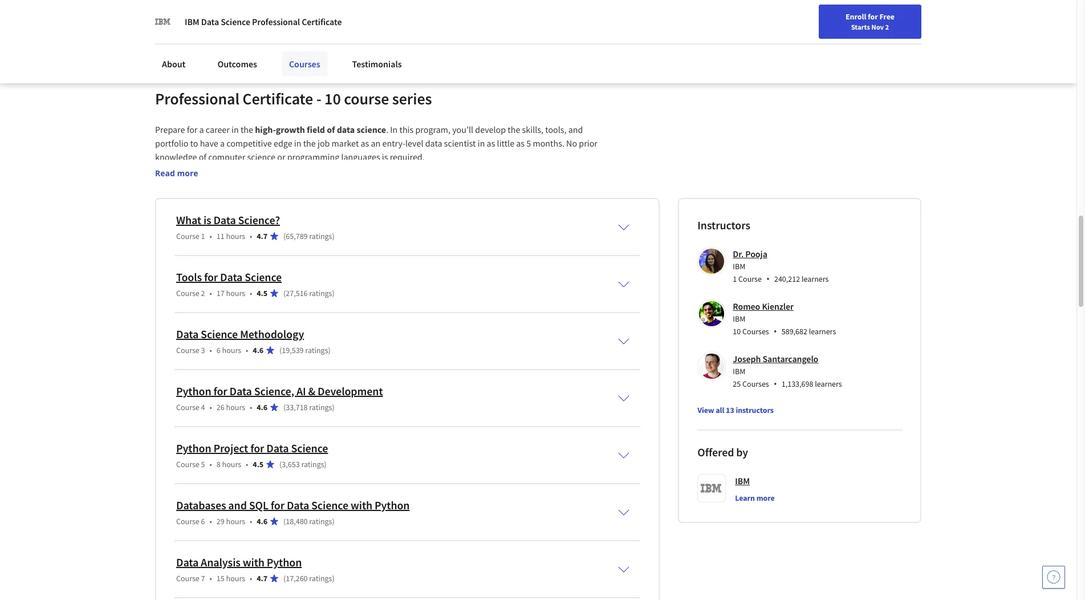 Task type: describe. For each thing, give the bounding box(es) containing it.
courses link
[[282, 51, 327, 76]]

courses for joseph
[[743, 379, 769, 389]]

view all 13 instructors button
[[698, 404, 774, 416]]

english
[[858, 13, 886, 24]]

view all 13 instructors
[[698, 405, 774, 415]]

coursera career certificate image
[[706, 0, 896, 64]]

0 horizontal spatial 1
[[201, 231, 205, 241]]

• left 11
[[210, 231, 212, 241]]

python project for data science
[[176, 441, 328, 455]]

data inside . in this program, you'll develop the skills, tools, and portfolio to have a competitive edge in the job market as an entry-level data scientist in as little as 5 months. no prior knowledge of computer science or programming languages is required.
[[425, 137, 442, 149]]

media
[[241, 18, 265, 29]]

( for data
[[280, 459, 282, 469]]

tools,
[[545, 124, 567, 135]]

ibm up the learn
[[736, 475, 750, 487]]

databases
[[176, 498, 226, 512]]

in
[[390, 124, 398, 135]]

1 vertical spatial 6
[[201, 516, 205, 526]]

course
[[344, 88, 389, 109]]

data up course 7 • 15 hours •
[[176, 555, 199, 569]]

course for data science methodology
[[176, 345, 200, 355]]

show notifications image
[[923, 14, 937, 28]]

course 7 • 15 hours •
[[176, 573, 252, 584]]

2 as from the left
[[487, 137, 495, 149]]

• down sql
[[250, 516, 252, 526]]

scientist
[[444, 137, 476, 149]]

python for data science, ai & development
[[176, 384, 383, 398]]

0 vertical spatial science
[[357, 124, 386, 135]]

course for what is data science?
[[176, 231, 200, 241]]

• right 26
[[250, 402, 252, 412]]

) for tools for data science
[[332, 288, 335, 298]]

• right 3
[[210, 345, 212, 355]]

hours down data science methodology link
[[222, 345, 241, 355]]

0 horizontal spatial with
[[243, 555, 265, 569]]

course 1 • 11 hours •
[[176, 231, 252, 241]]

13
[[726, 405, 735, 415]]

18,480
[[286, 516, 308, 526]]

ibm image
[[155, 14, 171, 30]]

for for prepare
[[187, 124, 198, 135]]

course for python for data science, ai & development
[[176, 402, 200, 412]]

field
[[307, 124, 325, 135]]

4.5 for data
[[253, 459, 264, 469]]

joseph santarcangelo link
[[733, 353, 819, 364]]

dr.
[[733, 248, 744, 260]]

by
[[737, 445, 749, 459]]

in right career
[[232, 124, 239, 135]]

0 vertical spatial data
[[337, 124, 355, 135]]

7
[[201, 573, 205, 584]]

analysis
[[201, 555, 241, 569]]

• down data science methodology link
[[246, 345, 248, 355]]

1 horizontal spatial professional
[[252, 16, 300, 27]]

python for data science, ai & development link
[[176, 384, 383, 398]]

( 65,789 ratings )
[[284, 231, 335, 241]]

courses inside 'link'
[[289, 58, 320, 70]]

17
[[217, 288, 225, 298]]

1 inside dr. pooja ibm 1 course • 240,212 learners
[[733, 274, 737, 284]]

data science methodology link
[[176, 327, 304, 341]]

courses for romeo
[[743, 326, 769, 337]]

0 vertical spatial certificate
[[302, 16, 342, 27]]

( 19,539 ratings )
[[280, 345, 331, 355]]

&
[[308, 384, 316, 398]]

find your new career
[[760, 13, 832, 23]]

hours for science?
[[226, 231, 245, 241]]

• inside dr. pooja ibm 1 course • 240,212 learners
[[767, 273, 770, 285]]

hours for python
[[226, 573, 245, 584]]

27,516
[[286, 288, 308, 298]]

• down tools for data science link in the top of the page
[[250, 288, 252, 298]]

25
[[733, 379, 741, 389]]

what is data science? link
[[176, 213, 280, 227]]

romeo kienzler ibm 10 courses • 589,682 learners
[[733, 301, 836, 338]]

• left 17
[[210, 288, 212, 298]]

65,789
[[286, 231, 308, 241]]

ibm for joseph santarcangelo
[[733, 366, 746, 376]]

starts
[[852, 22, 870, 31]]

• down science?
[[250, 231, 252, 241]]

romeo kienzler link
[[733, 301, 794, 312]]

( 17,260 ratings )
[[284, 573, 335, 584]]

enroll
[[846, 11, 867, 22]]

all
[[716, 405, 725, 415]]

3,653
[[282, 459, 300, 469]]

• inside joseph santarcangelo ibm 25 courses • 1,133,698 learners
[[774, 378, 777, 390]]

months.
[[533, 137, 565, 149]]

read more
[[155, 168, 198, 179]]

0 horizontal spatial 5
[[201, 459, 205, 469]]

what is data science?
[[176, 213, 280, 227]]

) for databases and sql for data science with python
[[332, 516, 335, 526]]

for right project
[[251, 441, 264, 455]]

computer
[[208, 151, 245, 163]]

course 5 • 8 hours •
[[176, 459, 248, 469]]

11
[[217, 231, 225, 241]]

skills,
[[522, 124, 544, 135]]

in right edge
[[294, 137, 301, 149]]

10 for course
[[325, 88, 341, 109]]

prepare
[[155, 124, 185, 135]]

programming
[[287, 151, 340, 163]]

data analysis with python
[[176, 555, 302, 569]]

share
[[175, 18, 197, 29]]

( for python
[[284, 573, 286, 584]]

4.6 for sql
[[257, 516, 268, 526]]

course for data analysis with python
[[176, 573, 200, 584]]

• left 29
[[210, 516, 212, 526]]

learn more button
[[736, 492, 775, 504]]

2 inside enroll for free starts nov 2
[[886, 22, 890, 31]]

learners for santarcangelo
[[815, 379, 842, 389]]

• down data analysis with python link
[[250, 573, 252, 584]]

romeo
[[733, 301, 761, 312]]

data up course 3 • 6 hours •
[[176, 327, 199, 341]]

data up 18,480
[[287, 498, 309, 512]]

for for tools
[[204, 270, 218, 284]]

professional certificate - 10 course series
[[155, 88, 432, 109]]

1 horizontal spatial the
[[303, 137, 316, 149]]

4.7 for python
[[257, 573, 268, 584]]

tools for data science link
[[176, 270, 282, 284]]

have
[[200, 137, 218, 149]]

ratings for data
[[301, 459, 324, 469]]

more for read more
[[177, 168, 198, 179]]

high-
[[255, 124, 276, 135]]

data up 11
[[214, 213, 236, 227]]

course for tools for data science
[[176, 288, 200, 298]]

4.6 for data
[[257, 402, 268, 412]]

ratings for science
[[309, 288, 332, 298]]

instructors
[[698, 218, 751, 232]]

) for python for data science, ai & development
[[332, 402, 335, 412]]

for for enroll
[[868, 11, 878, 22]]

offered
[[698, 445, 734, 459]]

10 for courses
[[733, 326, 741, 337]]

4.7 for science?
[[257, 231, 268, 241]]

offered by
[[698, 445, 749, 459]]

prepare for a career in the high-growth field of data science
[[155, 124, 386, 135]]

) for python project for data science
[[324, 459, 327, 469]]

• right 7
[[210, 573, 212, 584]]

learners for pooja
[[802, 274, 829, 284]]

review
[[363, 18, 388, 29]]

589,682
[[782, 326, 808, 337]]

dr. pooja link
[[733, 248, 768, 260]]

knowledge
[[155, 151, 197, 163]]

( 18,480 ratings )
[[284, 516, 335, 526]]

in right 'media'
[[284, 18, 291, 29]]

0 vertical spatial with
[[351, 498, 373, 512]]

entry-
[[382, 137, 406, 149]]

240,212
[[775, 274, 800, 284]]

0 horizontal spatial and
[[228, 498, 247, 512]]

ibm data science professional certificate
[[185, 16, 342, 27]]

portfolio
[[155, 137, 188, 149]]

29
[[217, 516, 225, 526]]

ibm left the on
[[185, 16, 199, 27]]



Task type: locate. For each thing, give the bounding box(es) containing it.
ratings right 17,260
[[309, 573, 332, 584]]

with
[[351, 498, 373, 512], [243, 555, 265, 569]]

hours for data
[[222, 459, 241, 469]]

) for what is data science?
[[332, 231, 335, 241]]

learners for kienzler
[[809, 326, 836, 337]]

for for python
[[214, 384, 227, 398]]

5 down skills,
[[527, 137, 531, 149]]

about
[[162, 58, 186, 70]]

the up competitive
[[241, 124, 253, 135]]

ratings for for
[[309, 516, 332, 526]]

in down the develop
[[478, 137, 485, 149]]

course left 4
[[176, 402, 200, 412]]

course inside dr. pooja ibm 1 course • 240,212 learners
[[739, 274, 762, 284]]

0 vertical spatial and
[[267, 18, 282, 29]]

( for for
[[284, 516, 286, 526]]

2 horizontal spatial and
[[569, 124, 583, 135]]

1 vertical spatial 4.5
[[253, 459, 264, 469]]

2 vertical spatial courses
[[743, 379, 769, 389]]

data down program,
[[425, 137, 442, 149]]

0 horizontal spatial 10
[[325, 88, 341, 109]]

10
[[325, 88, 341, 109], [733, 326, 741, 337]]

• right 4
[[210, 402, 212, 412]]

ratings right 65,789
[[309, 231, 332, 241]]

data up market
[[337, 124, 355, 135]]

share it on social media and in your performance review
[[175, 18, 388, 29]]

None search field
[[163, 7, 436, 30]]

2 vertical spatial 4.6
[[257, 516, 268, 526]]

science down competitive
[[247, 151, 276, 163]]

4.7 down the data analysis with python
[[257, 573, 268, 584]]

2
[[886, 22, 890, 31], [201, 288, 205, 298]]

ibm for romeo kienzler
[[733, 314, 746, 324]]

more right the learn
[[757, 493, 775, 503]]

as down the develop
[[487, 137, 495, 149]]

read
[[155, 168, 175, 179]]

courses inside romeo kienzler ibm 10 courses • 589,682 learners
[[743, 326, 769, 337]]

courses right 25
[[743, 379, 769, 389]]

1 vertical spatial with
[[243, 555, 265, 569]]

6
[[217, 345, 221, 355], [201, 516, 205, 526]]

hours for for
[[226, 516, 245, 526]]

33,718
[[286, 402, 308, 412]]

0 horizontal spatial your
[[293, 18, 310, 29]]

0 horizontal spatial 2
[[201, 288, 205, 298]]

career
[[206, 124, 230, 135]]

data right share
[[201, 16, 219, 27]]

3 as from the left
[[516, 137, 525, 149]]

ratings right 27,516
[[309, 288, 332, 298]]

1 4.7 from the top
[[257, 231, 268, 241]]

1 horizontal spatial 2
[[886, 22, 890, 31]]

courses inside joseph santarcangelo ibm 25 courses • 1,133,698 learners
[[743, 379, 769, 389]]

hours right 17
[[226, 288, 245, 298]]

2 vertical spatial learners
[[815, 379, 842, 389]]

0 vertical spatial professional
[[252, 16, 300, 27]]

hours right 26
[[226, 402, 245, 412]]

instructors
[[736, 405, 774, 415]]

) right 17,260
[[332, 573, 335, 584]]

0 horizontal spatial is
[[204, 213, 211, 227]]

data up 3,653
[[267, 441, 289, 455]]

ratings for science?
[[309, 231, 332, 241]]

romeo kienzler image
[[700, 301, 725, 326]]

(
[[284, 231, 286, 241], [284, 288, 286, 298], [280, 345, 282, 355], [284, 402, 286, 412], [280, 459, 282, 469], [284, 516, 286, 526], [284, 573, 286, 584]]

0 vertical spatial 2
[[886, 22, 890, 31]]

science,
[[254, 384, 294, 398]]

growth
[[276, 124, 305, 135]]

1 as from the left
[[361, 137, 369, 149]]

1 left 11
[[201, 231, 205, 241]]

on
[[206, 18, 216, 29]]

•
[[210, 231, 212, 241], [250, 231, 252, 241], [767, 273, 770, 285], [210, 288, 212, 298], [250, 288, 252, 298], [774, 325, 777, 338], [210, 345, 212, 355], [246, 345, 248, 355], [774, 378, 777, 390], [210, 402, 212, 412], [250, 402, 252, 412], [210, 459, 212, 469], [246, 459, 248, 469], [210, 516, 212, 526], [250, 516, 252, 526], [210, 573, 212, 584], [250, 573, 252, 584]]

0 vertical spatial more
[[177, 168, 198, 179]]

of inside . in this program, you'll develop the skills, tools, and portfolio to have a competitive edge in the job market as an entry-level data scientist in as little as 5 months. no prior knowledge of computer science or programming languages is required.
[[199, 151, 206, 163]]

1 horizontal spatial of
[[327, 124, 335, 135]]

• left 1,133,698
[[774, 378, 777, 390]]

• left 240,212
[[767, 273, 770, 285]]

professional
[[252, 16, 300, 27], [155, 88, 240, 109]]

1 vertical spatial 4.6
[[257, 402, 268, 412]]

0 horizontal spatial professional
[[155, 88, 240, 109]]

0 horizontal spatial the
[[241, 124, 253, 135]]

of down the have
[[199, 151, 206, 163]]

a
[[199, 124, 204, 135], [220, 137, 225, 149]]

0 horizontal spatial more
[[177, 168, 198, 179]]

about link
[[155, 51, 192, 76]]

5 inside . in this program, you'll develop the skills, tools, and portfolio to have a competitive edge in the job market as an entry-level data scientist in as little as 5 months. no prior knowledge of computer science or programming languages is required.
[[527, 137, 531, 149]]

1 horizontal spatial as
[[487, 137, 495, 149]]

0 vertical spatial of
[[327, 124, 335, 135]]

course for python project for data science
[[176, 459, 200, 469]]

outcomes link
[[211, 51, 264, 76]]

) right 3,653
[[324, 459, 327, 469]]

) right 65,789
[[332, 231, 335, 241]]

science
[[357, 124, 386, 135], [247, 151, 276, 163]]

for inside enroll for free starts nov 2
[[868, 11, 878, 22]]

for
[[868, 11, 878, 22], [187, 124, 198, 135], [204, 270, 218, 284], [214, 384, 227, 398], [251, 441, 264, 455], [271, 498, 285, 512]]

1 vertical spatial certificate
[[243, 88, 313, 109]]

learners inside dr. pooja ibm 1 course • 240,212 learners
[[802, 274, 829, 284]]

dr. pooja image
[[700, 249, 725, 274]]

nov
[[872, 22, 884, 31]]

course down the what
[[176, 231, 200, 241]]

0 vertical spatial courses
[[289, 58, 320, 70]]

1 vertical spatial science
[[247, 151, 276, 163]]

2 horizontal spatial as
[[516, 137, 525, 149]]

1 vertical spatial 2
[[201, 288, 205, 298]]

databases and sql for data science with python
[[176, 498, 410, 512]]

0 vertical spatial 5
[[527, 137, 531, 149]]

2 horizontal spatial the
[[508, 124, 520, 135]]

testimonials link
[[345, 51, 409, 76]]

0 horizontal spatial as
[[361, 137, 369, 149]]

0 vertical spatial is
[[382, 151, 388, 163]]

2 4.7 from the top
[[257, 573, 268, 584]]

ibm up 25
[[733, 366, 746, 376]]

ratings right 18,480
[[309, 516, 332, 526]]

is down 'entry-'
[[382, 151, 388, 163]]

your right find
[[777, 13, 792, 23]]

for up to
[[187, 124, 198, 135]]

. in this program, you'll develop the skills, tools, and portfolio to have a competitive edge in the job market as an entry-level data scientist in as little as 5 months. no prior knowledge of computer science or programming languages is required.
[[155, 124, 600, 163]]

free
[[880, 11, 895, 22]]

1 vertical spatial more
[[757, 493, 775, 503]]

1 vertical spatial learners
[[809, 326, 836, 337]]

more down knowledge
[[177, 168, 198, 179]]

dr. pooja ibm 1 course • 240,212 learners
[[733, 248, 829, 285]]

1 down 'dr.'
[[733, 274, 737, 284]]

for up course 2 • 17 hours •
[[204, 270, 218, 284]]

joseph
[[733, 353, 761, 364]]

• left 8 on the left bottom of page
[[210, 459, 212, 469]]

joseph santarcangelo image
[[700, 354, 725, 379]]

hours for science,
[[226, 402, 245, 412]]

1
[[201, 231, 205, 241], [733, 274, 737, 284]]

courses down romeo kienzler link
[[743, 326, 769, 337]]

1 vertical spatial 4.7
[[257, 573, 268, 584]]

level
[[406, 137, 424, 149]]

a inside . in this program, you'll develop the skills, tools, and portfolio to have a competitive edge in the job market as an entry-level data scientist in as little as 5 months. no prior knowledge of computer science or programming languages is required.
[[220, 137, 225, 149]]

15
[[217, 573, 225, 584]]

1 horizontal spatial 1
[[733, 274, 737, 284]]

4.6 down methodology
[[253, 345, 264, 355]]

data
[[201, 16, 219, 27], [214, 213, 236, 227], [220, 270, 243, 284], [176, 327, 199, 341], [230, 384, 252, 398], [267, 441, 289, 455], [287, 498, 309, 512], [176, 555, 199, 569]]

ratings down '&'
[[309, 402, 332, 412]]

4.6 down sql
[[257, 516, 268, 526]]

course down databases
[[176, 516, 200, 526]]

1 vertical spatial professional
[[155, 88, 240, 109]]

) for data science methodology
[[328, 345, 331, 355]]

4.5 down python project for data science
[[253, 459, 264, 469]]

1 horizontal spatial 10
[[733, 326, 741, 337]]

as
[[361, 137, 369, 149], [487, 137, 495, 149], [516, 137, 525, 149]]

( 33,718 ratings )
[[284, 402, 335, 412]]

the up little
[[508, 124, 520, 135]]

) for data analysis with python
[[332, 573, 335, 584]]

required.
[[390, 151, 425, 163]]

1 horizontal spatial and
[[267, 18, 282, 29]]

4
[[201, 402, 205, 412]]

0 horizontal spatial data
[[337, 124, 355, 135]]

0 vertical spatial 1
[[201, 231, 205, 241]]

0 vertical spatial a
[[199, 124, 204, 135]]

4.6 for methodology
[[253, 345, 264, 355]]

ai
[[297, 384, 306, 398]]

more for learn more
[[757, 493, 775, 503]]

development
[[318, 384, 383, 398]]

ibm inside dr. pooja ibm 1 course • 240,212 learners
[[733, 261, 746, 271]]

1 vertical spatial a
[[220, 137, 225, 149]]

( 27,516 ratings )
[[284, 288, 335, 298]]

professional up career
[[155, 88, 240, 109]]

) down development
[[332, 402, 335, 412]]

tools
[[176, 270, 202, 284]]

little
[[497, 137, 515, 149]]

0 horizontal spatial of
[[199, 151, 206, 163]]

science inside . in this program, you'll develop the skills, tools, and portfolio to have a competitive edge in the job market as an entry-level data scientist in as little as 5 months. no prior knowledge of computer science or programming languages is required.
[[247, 151, 276, 163]]

hours right 29
[[226, 516, 245, 526]]

1 horizontal spatial 5
[[527, 137, 531, 149]]

kienzler
[[762, 301, 794, 312]]

ibm inside romeo kienzler ibm 10 courses • 589,682 learners
[[733, 314, 746, 324]]

1 horizontal spatial your
[[777, 13, 792, 23]]

1,133,698
[[782, 379, 814, 389]]

science?
[[238, 213, 280, 227]]

1 horizontal spatial a
[[220, 137, 225, 149]]

4.5 for science
[[257, 288, 268, 298]]

4.5
[[257, 288, 268, 298], [253, 459, 264, 469]]

professional right social
[[252, 16, 300, 27]]

( for science,
[[284, 402, 286, 412]]

social
[[217, 18, 239, 29]]

1 vertical spatial and
[[569, 124, 583, 135]]

ibm down romeo
[[733, 314, 746, 324]]

joseph santarcangelo ibm 25 courses • 1,133,698 learners
[[733, 353, 842, 390]]

4.7 down science?
[[257, 231, 268, 241]]

1 vertical spatial 5
[[201, 459, 205, 469]]

learners right 240,212
[[802, 274, 829, 284]]

0 horizontal spatial a
[[199, 124, 204, 135]]

1 vertical spatial data
[[425, 137, 442, 149]]

• left 589,682
[[774, 325, 777, 338]]

26
[[217, 402, 225, 412]]

10 down romeo
[[733, 326, 741, 337]]

2 vertical spatial and
[[228, 498, 247, 512]]

10 inside romeo kienzler ibm 10 courses • 589,682 learners
[[733, 326, 741, 337]]

• down python project for data science link
[[246, 459, 248, 469]]

learners inside romeo kienzler ibm 10 courses • 589,682 learners
[[809, 326, 836, 337]]

tools for data science
[[176, 270, 282, 284]]

hours
[[226, 231, 245, 241], [226, 288, 245, 298], [222, 345, 241, 355], [226, 402, 245, 412], [222, 459, 241, 469], [226, 516, 245, 526], [226, 573, 245, 584]]

santarcangelo
[[763, 353, 819, 364]]

courses
[[289, 58, 320, 70], [743, 326, 769, 337], [743, 379, 769, 389]]

1 horizontal spatial data
[[425, 137, 442, 149]]

1 vertical spatial courses
[[743, 326, 769, 337]]

0 vertical spatial 6
[[217, 345, 221, 355]]

course down tools
[[176, 288, 200, 298]]

ratings right 19,539
[[305, 345, 328, 355]]

1 horizontal spatial more
[[757, 493, 775, 503]]

hours right 15
[[226, 573, 245, 584]]

course
[[176, 231, 200, 241], [739, 274, 762, 284], [176, 288, 200, 298], [176, 345, 200, 355], [176, 402, 200, 412], [176, 459, 200, 469], [176, 516, 200, 526], [176, 573, 200, 584]]

what
[[176, 213, 201, 227]]

help center image
[[1047, 570, 1061, 584]]

learners right 1,133,698
[[815, 379, 842, 389]]

0 vertical spatial 4.5
[[257, 288, 268, 298]]

of right field
[[327, 124, 335, 135]]

to
[[190, 137, 198, 149]]

python project for data science link
[[176, 441, 328, 455]]

ibm inside joseph santarcangelo ibm 25 courses • 1,133,698 learners
[[733, 366, 746, 376]]

4.5 left 27,516
[[257, 288, 268, 298]]

competitive
[[227, 137, 272, 149]]

and inside . in this program, you'll develop the skills, tools, and portfolio to have a competitive edge in the job market as an entry-level data scientist in as little as 5 months. no prior knowledge of computer science or programming languages is required.
[[569, 124, 583, 135]]

data up course 4 • 26 hours • at left
[[230, 384, 252, 398]]

learners inside joseph santarcangelo ibm 25 courses • 1,133,698 learners
[[815, 379, 842, 389]]

data science methodology
[[176, 327, 304, 341]]

your
[[777, 13, 792, 23], [293, 18, 310, 29]]

as right little
[[516, 137, 525, 149]]

( for science
[[284, 288, 286, 298]]

learn more
[[736, 493, 775, 503]]

6 down databases
[[201, 516, 205, 526]]

a up the have
[[199, 124, 204, 135]]

learn
[[736, 493, 755, 503]]

1 vertical spatial is
[[204, 213, 211, 227]]

find your new career link
[[755, 11, 838, 26]]

performance
[[312, 18, 361, 29]]

series
[[392, 88, 432, 109]]

program,
[[416, 124, 451, 135]]

course 2 • 17 hours •
[[176, 288, 252, 298]]

4.6 down 'science,' on the bottom
[[257, 402, 268, 412]]

science up an on the top of page
[[357, 124, 386, 135]]

0 vertical spatial 4.6
[[253, 345, 264, 355]]

data up 17
[[220, 270, 243, 284]]

5 left 8 on the left bottom of page
[[201, 459, 205, 469]]

enroll for free starts nov 2
[[846, 11, 895, 31]]

0 vertical spatial 10
[[325, 88, 341, 109]]

1 horizontal spatial is
[[382, 151, 388, 163]]

learners right 589,682
[[809, 326, 836, 337]]

and up no
[[569, 124, 583, 135]]

course for databases and sql for data science with python
[[176, 516, 200, 526]]

hours right 8 on the left bottom of page
[[222, 459, 241, 469]]

view
[[698, 405, 715, 415]]

courses up professional certificate - 10 course series
[[289, 58, 320, 70]]

) right 19,539
[[328, 345, 331, 355]]

1 horizontal spatial 6
[[217, 345, 221, 355]]

hours right 11
[[226, 231, 245, 241]]

1 vertical spatial 10
[[733, 326, 741, 337]]

hours for science
[[226, 288, 245, 298]]

for right sql
[[271, 498, 285, 512]]

methodology
[[240, 327, 304, 341]]

ratings for science,
[[309, 402, 332, 412]]

for up nov
[[868, 11, 878, 22]]

is inside . in this program, you'll develop the skills, tools, and portfolio to have a competitive edge in the job market as an entry-level data scientist in as little as 5 months. no prior knowledge of computer science or programming languages is required.
[[382, 151, 388, 163]]

testimonials
[[352, 58, 402, 70]]

0 vertical spatial learners
[[802, 274, 829, 284]]

1 vertical spatial of
[[199, 151, 206, 163]]

1 vertical spatial 1
[[733, 274, 737, 284]]

0 horizontal spatial science
[[247, 151, 276, 163]]

and right 'media'
[[267, 18, 282, 29]]

0 vertical spatial 4.7
[[257, 231, 268, 241]]

an
[[371, 137, 381, 149]]

certificate up courses 'link'
[[302, 16, 342, 27]]

new
[[793, 13, 808, 23]]

data analysis with python link
[[176, 555, 302, 569]]

a right the have
[[220, 137, 225, 149]]

no
[[567, 137, 577, 149]]

6 right 3
[[217, 345, 221, 355]]

( for science?
[[284, 231, 286, 241]]

1 horizontal spatial with
[[351, 498, 373, 512]]

course 6 • 29 hours •
[[176, 516, 252, 526]]

1 horizontal spatial science
[[357, 124, 386, 135]]

• inside romeo kienzler ibm 10 courses • 589,682 learners
[[774, 325, 777, 338]]

5
[[527, 137, 531, 149], [201, 459, 205, 469]]

course left 3
[[176, 345, 200, 355]]

ratings for python
[[309, 573, 332, 584]]

) right 27,516
[[332, 288, 335, 298]]

ratings right 3,653
[[301, 459, 324, 469]]

it
[[198, 18, 204, 29]]

find
[[760, 13, 775, 23]]

0 horizontal spatial 6
[[201, 516, 205, 526]]

ibm for dr. pooja
[[733, 261, 746, 271]]



Task type: vqa. For each thing, say whether or not it's contained in the screenshot.


